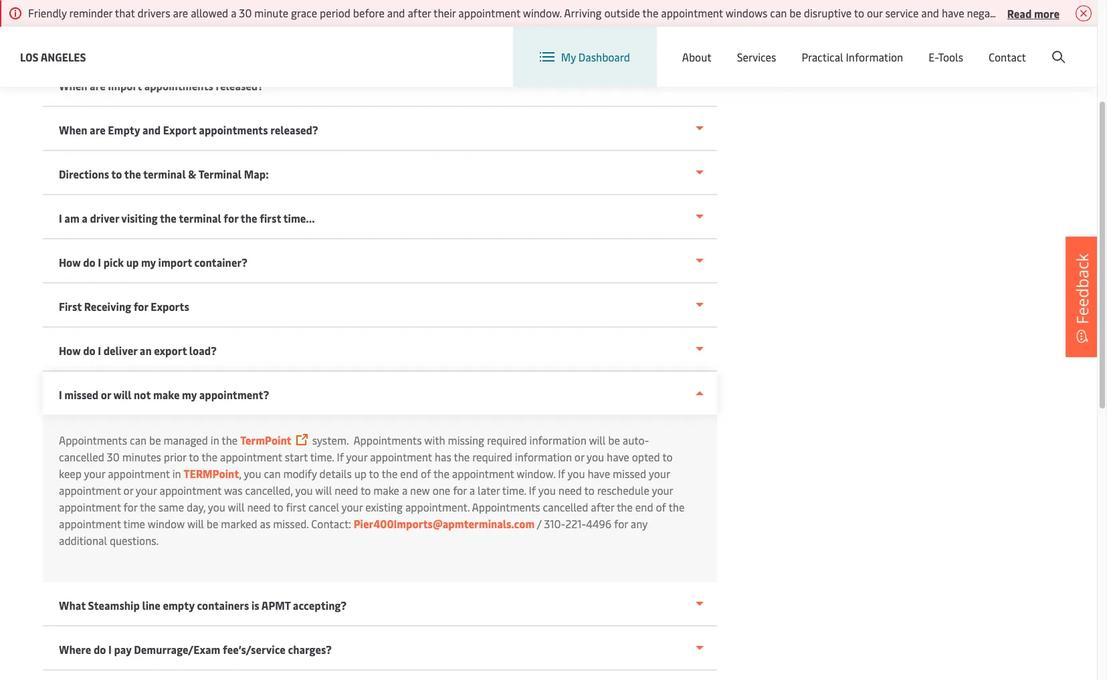 Task type: describe. For each thing, give the bounding box(es) containing it.
first receiving for exports button
[[43, 284, 717, 328]]

when are empty and export appointments released? button
[[43, 107, 717, 151]]

1 vertical spatial if
[[558, 466, 565, 481]]

a inside dropdown button
[[82, 211, 88, 226]]

will inside 'system.  appointments with missing required information will be auto- cancelled 30 minutes prior to the appointment start time. if your appointment has the required information or you have opted to keep your appointment in'
[[589, 433, 606, 448]]

1 vertical spatial in
[[211, 433, 219, 448]]

4496
[[586, 517, 612, 531]]

terminal
[[199, 167, 242, 181]]

or inside 'system.  appointments with missing required information will be auto- cancelled 30 minutes prior to the appointment start time. if your appointment has the required information or you have opted to keep your appointment in'
[[575, 450, 585, 464]]

deliver
[[104, 343, 137, 358]]

2 horizontal spatial can
[[770, 5, 787, 20]]

2 drivers from the left
[[1066, 5, 1099, 20]]

0 horizontal spatial of
[[421, 466, 431, 481]]

asked
[[186, 3, 214, 18]]

my dashboard button
[[540, 27, 630, 87]]

can inside , you can modify details up to the end of the appointment window. if you have missed your appointment or your appointment was cancelled, you will need to make a new one for a later time. if you need to reschedule your appointment for the same day, you will need to first cancel your existing appointment. appointments cancelled after the end of the appointment time window will be marked as missed. contact:
[[264, 466, 281, 481]]

driver
[[90, 211, 119, 226]]

before
[[353, 5, 385, 20]]

global menu button
[[810, 26, 914, 67]]

global menu
[[839, 39, 900, 54]]

of inside the following are frequently asked questions regarding trucking requirements and the draying of containers at apm terminals pier 400 los angeles. all links are live and will assist you in addressing your current needs.
[[508, 3, 519, 18]]

on
[[1051, 5, 1064, 20]]

start
[[285, 450, 308, 464]]

1 vertical spatial my
[[182, 387, 197, 402]]

4100
[[884, 43, 909, 58]]

i missed or will not make my appointment?
[[59, 387, 269, 402]]

appointments for can
[[59, 433, 127, 448]]

reminder
[[69, 5, 113, 20]]

pier400imports@apmterminals.com
[[354, 517, 535, 531]]

disruptive
[[804, 5, 852, 20]]

los inside los angeles link
[[20, 49, 39, 64]]

+1 (310) 221-4100
[[823, 43, 909, 58]]

menu
[[873, 39, 900, 54]]

directions to the terminal & terminal map: button
[[43, 151, 717, 195]]

empty
[[163, 598, 195, 613]]

in inside 'system.  appointments with missing required information will be auto- cancelled 30 minutes prior to the appointment start time. if your appointment has the required information or you have opted to keep your appointment in'
[[172, 466, 181, 481]]

period
[[320, 5, 351, 20]]

questions.
[[110, 533, 159, 548]]

angeles
[[41, 49, 86, 64]]

released? inside dropdown button
[[216, 78, 264, 93]]

time. inside 'system.  appointments with missing required information will be auto- cancelled 30 minutes prior to the appointment start time. if your appointment has the required information or you have opted to keep your appointment in'
[[310, 450, 334, 464]]

for inside / 310-221-4496 for any additional questions.
[[614, 517, 628, 531]]

friendly reminder that drivers are allowed a 30 minute grace period before and after their appointment window. arriving outside the appointment windows can be disruptive to our service and have negative impacts on drivers w
[[28, 5, 1108, 20]]

am
[[64, 211, 79, 226]]

make inside dropdown button
[[153, 387, 180, 402]]

requirements
[[361, 3, 427, 18]]

negative
[[967, 5, 1008, 20]]

appointment?
[[199, 387, 269, 402]]

more
[[1035, 6, 1060, 20]]

e-tools
[[929, 50, 964, 64]]

service
[[886, 5, 919, 20]]

what
[[59, 598, 86, 613]]

global
[[839, 39, 870, 54]]

details
[[320, 466, 352, 481]]

our
[[867, 5, 883, 20]]

will up cancel
[[315, 483, 332, 498]]

time...
[[283, 211, 315, 226]]

appointments can be managed in the
[[59, 433, 240, 448]]

container?
[[194, 255, 248, 270]]

i am a driver visiting the terminal for the first time...
[[59, 211, 315, 226]]

missed inside , you can modify details up to the end of the appointment window. if you have missed your appointment or your appointment was cancelled, you will need to make a new one for a later time. if you need to reschedule your appointment for the same day, you will need to first cancel your existing appointment. appointments cancelled after the end of the appointment time window will be marked as missed. contact:
[[613, 466, 647, 481]]

are inside when are import appointments released? dropdown button
[[90, 78, 106, 93]]

my
[[561, 50, 576, 64]]

load?
[[189, 343, 217, 358]]

read
[[1008, 6, 1032, 20]]

1 horizontal spatial need
[[335, 483, 358, 498]]

or inside , you can modify details up to the end of the appointment window. if you have missed your appointment or your appointment was cancelled, you will need to make a new one for a later time. if you need to reschedule your appointment for the same day, you will need to first cancel your existing appointment. appointments cancelled after the end of the appointment time window will be marked as missed. contact:
[[124, 483, 133, 498]]

released? inside dropdown button
[[270, 122, 318, 137]]

i am a driver visiting the terminal for the first time... button
[[43, 195, 717, 240]]

tools
[[938, 50, 964, 64]]

when for when are import appointments released?
[[59, 78, 87, 93]]

be left disruptive
[[790, 5, 802, 20]]

same
[[158, 500, 184, 515]]

about button
[[682, 27, 712, 87]]

feedback
[[1071, 253, 1093, 324]]

cancelled inside , you can modify details up to the end of the appointment window. if you have missed your appointment or your appointment was cancelled, you will need to make a new one for a later time. if you need to reschedule your appointment for the same day, you will need to first cancel your existing appointment. appointments cancelled after the end of the appointment time window will be marked as missed. contact:
[[543, 500, 589, 515]]

will inside the following are frequently asked questions regarding trucking requirements and the draying of containers at apm terminals pier 400 los angeles. all links are live and will assist you in addressing your current needs.
[[206, 20, 224, 35]]

containers inside the following are frequently asked questions regarding trucking requirements and the draying of containers at apm terminals pier 400 los angeles. all links are live and will assist you in addressing your current needs.
[[522, 3, 574, 18]]

pay
[[114, 642, 132, 657]]

0 horizontal spatial end
[[400, 466, 418, 481]]

2 horizontal spatial need
[[559, 483, 582, 498]]

directions to the terminal & terminal map:
[[59, 167, 269, 181]]

and down asked
[[186, 20, 204, 35]]

services button
[[737, 27, 777, 87]]

switch location
[[721, 39, 797, 54]]

create
[[999, 39, 1030, 54]]

demurrage/exam
[[134, 642, 220, 657]]

export
[[163, 122, 197, 137]]

how do i pick up my import container?
[[59, 255, 248, 270]]

do for pick
[[83, 255, 96, 270]]

make inside , you can modify details up to the end of the appointment window. if you have missed your appointment or your appointment was cancelled, you will need to make a new one for a later time. if you need to reschedule your appointment for the same day, you will need to first cancel your existing appointment. appointments cancelled after the end of the appointment time window will be marked as missed. contact:
[[374, 483, 400, 498]]

customer care
[[801, 6, 897, 26]]

trucking
[[317, 3, 358, 18]]

window. inside , you can modify details up to the end of the appointment window. if you have missed your appointment or your appointment was cancelled, you will need to make a new one for a later time. if you need to reschedule your appointment for the same day, you will need to first cancel your existing appointment. appointments cancelled after the end of the appointment time window will be marked as missed. contact:
[[517, 466, 556, 481]]

when are import appointments released? button
[[43, 63, 717, 107]]

appointments for with
[[354, 433, 422, 448]]

you inside the following are frequently asked questions regarding trucking requirements and the draying of containers at apm terminals pier 400 los angeles. all links are live and will assist you in addressing your current needs.
[[257, 20, 275, 35]]

not
[[134, 387, 151, 402]]

marked
[[221, 517, 257, 531]]

termpoint link
[[184, 466, 239, 481]]

1 vertical spatial terminal
[[179, 211, 221, 226]]

to inside dropdown button
[[111, 167, 122, 181]]

0 horizontal spatial my
[[141, 255, 156, 270]]

prior
[[164, 450, 187, 464]]

what steamship line empty containers is apmt accepting?
[[59, 598, 347, 613]]

needs.
[[408, 20, 440, 35]]

a right allowed
[[231, 5, 237, 20]]

existing
[[366, 500, 403, 515]]

at
[[576, 3, 586, 18]]

that
[[115, 5, 135, 20]]

appointments inside dropdown button
[[144, 78, 213, 93]]

for right one
[[453, 483, 467, 498]]

up inside , you can modify details up to the end of the appointment window. if you have missed your appointment or your appointment was cancelled, you will need to make a new one for a later time. if you need to reschedule your appointment for the same day, you will need to first cancel your existing appointment. appointments cancelled after the end of the appointment time window will be marked as missed. contact:
[[354, 466, 367, 481]]

are up 'all'
[[113, 3, 128, 18]]

are down frequently
[[147, 20, 163, 35]]

switch
[[721, 39, 753, 54]]

empty
[[108, 122, 140, 137]]

day,
[[187, 500, 206, 515]]

frequently
[[131, 3, 183, 18]]

later
[[478, 483, 500, 498]]

modify
[[283, 466, 317, 481]]

if inside 'system.  appointments with missing required information will be auto- cancelled 30 minutes prior to the appointment start time. if your appointment has the required information or you have opted to keep your appointment in'
[[337, 450, 344, 464]]

have inside , you can modify details up to the end of the appointment window. if you have missed your appointment or your appointment was cancelled, you will need to make a new one for a later time. if you need to reschedule your appointment for the same day, you will need to first cancel your existing appointment. appointments cancelled after the end of the appointment time window will be marked as missed. contact:
[[588, 466, 610, 481]]

be inside , you can modify details up to the end of the appointment window. if you have missed your appointment or your appointment was cancelled, you will need to make a new one for a later time. if you need to reschedule your appointment for the same day, you will need to first cancel your existing appointment. appointments cancelled after the end of the appointment time window will be marked as missed. contact:
[[207, 517, 218, 531]]

minutes
[[122, 450, 161, 464]]

pier400imports@apmterminals.com link
[[354, 517, 535, 531]]

new
[[410, 483, 430, 498]]

cancelled,
[[245, 483, 293, 498]]

how for how do i deliver an export load?
[[59, 343, 81, 358]]

for inside first receiving for exports 'dropdown button'
[[134, 299, 148, 314]]

1 vertical spatial required
[[473, 450, 513, 464]]



Task type: vqa. For each thing, say whether or not it's contained in the screenshot.
the Chief associated with Chief Operations Officer (Conventional Terminal)
no



Task type: locate. For each thing, give the bounding box(es) containing it.
1 vertical spatial information
[[515, 450, 572, 464]]

do inside dropdown button
[[83, 255, 96, 270]]

1 vertical spatial have
[[607, 450, 630, 464]]

1 horizontal spatial my
[[182, 387, 197, 402]]

containers inside dropdown button
[[197, 598, 249, 613]]

1 horizontal spatial after
[[591, 500, 615, 515]]

0 vertical spatial /
[[992, 39, 997, 54]]

0 vertical spatial 221-
[[863, 43, 884, 58]]

1 horizontal spatial of
[[508, 3, 519, 18]]

for up the time
[[124, 500, 137, 515]]

1 vertical spatial missed
[[613, 466, 647, 481]]

and right the empty
[[142, 122, 161, 137]]

window.
[[523, 5, 562, 20], [517, 466, 556, 481]]

account
[[1033, 39, 1072, 54]]

0 vertical spatial missed
[[64, 387, 99, 402]]

1 horizontal spatial or
[[124, 483, 133, 498]]

and inside when are empty and export appointments released? dropdown button
[[142, 122, 161, 137]]

2 vertical spatial if
[[529, 483, 536, 498]]

outside
[[605, 5, 640, 20]]

in down the prior
[[172, 466, 181, 481]]

cancelled up 310-
[[543, 500, 589, 515]]

1 vertical spatial 30
[[107, 450, 120, 464]]

1 vertical spatial end
[[636, 500, 654, 515]]

if up details
[[337, 450, 344, 464]]

0 horizontal spatial time.
[[310, 450, 334, 464]]

cancel
[[309, 500, 339, 515]]

do left deliver
[[83, 343, 96, 358]]

you inside 'system.  appointments with missing required information will be auto- cancelled 30 minutes prior to the appointment start time. if your appointment has the required information or you have opted to keep your appointment in'
[[587, 450, 604, 464]]

services
[[737, 50, 777, 64]]

is
[[252, 598, 259, 613]]

for up 'container?'
[[224, 211, 238, 226]]

0 horizontal spatial need
[[247, 500, 271, 515]]

information
[[530, 433, 587, 448], [515, 450, 572, 464]]

/
[[992, 39, 997, 54], [537, 517, 542, 531]]

containers left at
[[522, 3, 574, 18]]

1 horizontal spatial cancelled
[[543, 500, 589, 515]]

1 horizontal spatial up
[[354, 466, 367, 481]]

time. up details
[[310, 450, 334, 464]]

do left 'pay'
[[94, 642, 106, 657]]

310-
[[544, 517, 566, 531]]

2 horizontal spatial in
[[277, 20, 287, 35]]

missed left not
[[64, 387, 99, 402]]

0 vertical spatial appointments
[[144, 78, 213, 93]]

0 vertical spatial if
[[337, 450, 344, 464]]

0 horizontal spatial 30
[[107, 450, 120, 464]]

for left the any
[[614, 517, 628, 531]]

los inside the following are frequently asked questions regarding trucking requirements and the draying of containers at apm terminals pier 400 los angeles. all links are live and will assist you in addressing your current needs.
[[43, 20, 60, 35]]

i for pick
[[98, 255, 101, 270]]

appointments inside dropdown button
[[199, 122, 268, 137]]

the following are frequently asked questions regarding trucking requirements and the draying of containers at apm terminals pier 400 los angeles. all links are live and will assist you in addressing your current needs.
[[43, 3, 706, 35]]

how inside how do i pick up my import container? dropdown button
[[59, 255, 81, 270]]

termpoint
[[240, 433, 294, 448]]

a left new
[[402, 483, 408, 498]]

0 horizontal spatial or
[[101, 387, 111, 402]]

1 horizontal spatial released?
[[270, 122, 318, 137]]

any
[[631, 517, 648, 531]]

1 vertical spatial when
[[59, 122, 87, 137]]

1 vertical spatial 221-
[[566, 517, 586, 531]]

terminals
[[614, 3, 662, 18]]

e-tools button
[[929, 27, 964, 87]]

a right am at the left
[[82, 211, 88, 226]]

time. right later
[[502, 483, 526, 498]]

for left exports
[[134, 299, 148, 314]]

2 vertical spatial of
[[656, 500, 666, 515]]

will inside dropdown button
[[113, 387, 131, 402]]

are left allowed
[[173, 5, 188, 20]]

my dashboard
[[561, 50, 630, 64]]

import
[[158, 255, 192, 270]]

minute
[[254, 5, 289, 20]]

30 left minute
[[239, 5, 252, 20]]

accepting?
[[293, 598, 347, 613]]

will down asked
[[206, 20, 224, 35]]

1 horizontal spatial if
[[529, 483, 536, 498]]

of down opted
[[656, 500, 666, 515]]

+1 (310) 221-4100 link
[[801, 42, 1035, 60]]

when are empty and export appointments released?
[[59, 122, 318, 137]]

0 vertical spatial information
[[530, 433, 587, 448]]

export
[[154, 343, 187, 358]]

receiving
[[84, 299, 131, 314]]

1 vertical spatial cancelled
[[543, 500, 589, 515]]

a left later
[[470, 483, 475, 498]]

managed
[[164, 433, 208, 448]]

0 horizontal spatial containers
[[197, 598, 249, 613]]

w
[[1101, 5, 1108, 20]]

make
[[153, 387, 180, 402], [374, 483, 400, 498]]

in
[[277, 20, 287, 35], [211, 433, 219, 448], [172, 466, 181, 481]]

will left the auto-
[[589, 433, 606, 448]]

0 horizontal spatial released?
[[216, 78, 264, 93]]

0 vertical spatial up
[[126, 255, 139, 270]]

be up minutes at the left bottom
[[149, 433, 161, 448]]

required down missing
[[473, 450, 513, 464]]

missing
[[448, 433, 485, 448]]

need up 310-
[[559, 483, 582, 498]]

when for when are empty and export appointments released?
[[59, 122, 87, 137]]

0 horizontal spatial missed
[[64, 387, 99, 402]]

when inside dropdown button
[[59, 122, 87, 137]]

an
[[140, 343, 152, 358]]

do inside dropdown button
[[83, 343, 96, 358]]

read more button
[[1008, 5, 1060, 21]]

0 vertical spatial of
[[508, 3, 519, 18]]

1 vertical spatial los
[[20, 49, 39, 64]]

customer
[[801, 6, 864, 26]]

0 vertical spatial containers
[[522, 3, 574, 18]]

up
[[126, 255, 139, 270], [354, 466, 367, 481]]

0 horizontal spatial can
[[130, 433, 147, 448]]

questions
[[217, 3, 265, 18]]

friendly
[[28, 5, 67, 20]]

of right draying
[[508, 3, 519, 18]]

or left not
[[101, 387, 111, 402]]

i inside dropdown button
[[98, 343, 101, 358]]

released?
[[216, 78, 264, 93], [270, 122, 318, 137]]

missed up "reschedule"
[[613, 466, 647, 481]]

pier
[[664, 3, 684, 18]]

0 horizontal spatial if
[[337, 450, 344, 464]]

1 when from the top
[[59, 78, 87, 93]]

dashboard
[[579, 50, 630, 64]]

have
[[942, 5, 965, 20], [607, 450, 630, 464], [588, 466, 610, 481]]

2 horizontal spatial of
[[656, 500, 666, 515]]

0 vertical spatial first
[[260, 211, 281, 226]]

los down the
[[43, 20, 60, 35]]

appointments inside , you can modify details up to the end of the appointment window. if you have missed your appointment or your appointment was cancelled, you will need to make a new one for a later time. if you need to reschedule your appointment for the same day, you will need to first cancel your existing appointment. appointments cancelled after the end of the appointment time window will be marked as missed. contact:
[[472, 500, 541, 515]]

after left the their
[[408, 5, 431, 20]]

1 horizontal spatial in
[[211, 433, 219, 448]]

close alert image
[[1076, 5, 1092, 21]]

terminal down &
[[179, 211, 221, 226]]

&
[[188, 167, 196, 181]]

fee's/service
[[223, 642, 286, 657]]

do inside dropdown button
[[94, 642, 106, 657]]

if
[[337, 450, 344, 464], [558, 466, 565, 481], [529, 483, 536, 498]]

0 horizontal spatial first
[[260, 211, 281, 226]]

steamship
[[88, 598, 140, 613]]

appointments left with
[[354, 433, 422, 448]]

live
[[166, 20, 184, 35]]

1 horizontal spatial 221-
[[863, 43, 884, 58]]

directions
[[59, 167, 109, 181]]

cancelled inside 'system.  appointments with missing required information will be auto- cancelled 30 minutes prior to the appointment start time. if your appointment has the required information or you have opted to keep your appointment in'
[[59, 450, 104, 464]]

0 vertical spatial 30
[[239, 5, 252, 20]]

0 horizontal spatial in
[[172, 466, 181, 481]]

cancelled
[[59, 450, 104, 464], [543, 500, 589, 515]]

cancelled up keep
[[59, 450, 104, 464]]

terminal
[[143, 167, 186, 181], [179, 211, 221, 226]]

can right windows
[[770, 5, 787, 20]]

will down day, at the left of page
[[187, 517, 204, 531]]

0 horizontal spatial drivers
[[138, 5, 170, 20]]

the inside the following are frequently asked questions regarding trucking requirements and the draying of containers at apm terminals pier 400 los angeles. all links are live and will assist you in addressing your current needs.
[[450, 3, 467, 18]]

links
[[121, 20, 145, 35]]

how left the pick
[[59, 255, 81, 270]]

0 vertical spatial terminal
[[143, 167, 186, 181]]

need down details
[[335, 483, 358, 498]]

2 vertical spatial can
[[264, 466, 281, 481]]

apmt
[[262, 598, 291, 613]]

30 left minutes at the left bottom
[[107, 450, 120, 464]]

your inside the following are frequently asked questions regarding trucking requirements and the draying of containers at apm terminals pier 400 los angeles. all links are live and will assist you in addressing your current needs.
[[345, 20, 367, 35]]

appointments down later
[[472, 500, 541, 515]]

1 vertical spatial how
[[59, 343, 81, 358]]

first inside dropdown button
[[260, 211, 281, 226]]

my left import in the top left of the page
[[141, 255, 156, 270]]

after inside , you can modify details up to the end of the appointment window. if you have missed your appointment or your appointment was cancelled, you will need to make a new one for a later time. if you need to reschedule your appointment for the same day, you will need to first cancel your existing appointment. appointments cancelled after the end of the appointment time window will be marked as missed. contact:
[[591, 500, 615, 515]]

first up missed. contact:
[[286, 500, 306, 515]]

when inside dropdown button
[[59, 78, 87, 93]]

2 vertical spatial do
[[94, 642, 106, 657]]

if right later
[[529, 483, 536, 498]]

how
[[59, 255, 81, 270], [59, 343, 81, 358]]

1 vertical spatial up
[[354, 466, 367, 481]]

or left opted
[[575, 450, 585, 464]]

one
[[433, 483, 451, 498]]

do for deliver
[[83, 343, 96, 358]]

to
[[854, 5, 865, 20], [111, 167, 122, 181], [189, 450, 199, 464], [663, 450, 673, 464], [369, 466, 379, 481], [361, 483, 371, 498], [585, 483, 595, 498], [273, 500, 283, 515]]

in right managed
[[211, 433, 219, 448]]

how for how do i pick up my import container?
[[59, 255, 81, 270]]

how down 'first'
[[59, 343, 81, 358]]

have down the auto-
[[607, 450, 630, 464]]

have up "reschedule"
[[588, 466, 610, 481]]

first receiving for exports
[[59, 299, 189, 314]]

i for pay
[[108, 642, 112, 657]]

can up minutes at the left bottom
[[130, 433, 147, 448]]

0 vertical spatial how
[[59, 255, 81, 270]]

have inside 'system.  appointments with missing required information will be auto- cancelled 30 minutes prior to the appointment start time. if your appointment has the required information or you have opted to keep your appointment in'
[[607, 450, 630, 464]]

221-
[[863, 43, 884, 58], [566, 517, 586, 531]]

do for pay
[[94, 642, 106, 657]]

appointments inside 'system.  appointments with missing required information will be auto- cancelled 30 minutes prior to the appointment start time. if your appointment has the required information or you have opted to keep your appointment in'
[[354, 433, 422, 448]]

0 horizontal spatial up
[[126, 255, 139, 270]]

1 horizontal spatial 30
[[239, 5, 252, 20]]

drivers right that on the top of page
[[138, 5, 170, 20]]

end up the any
[[636, 500, 654, 515]]

1 horizontal spatial end
[[636, 500, 654, 515]]

missed inside dropdown button
[[64, 387, 99, 402]]

0 vertical spatial end
[[400, 466, 418, 481]]

2 horizontal spatial or
[[575, 450, 585, 464]]

221- for 4100
[[863, 43, 884, 58]]

/ left 310-
[[537, 517, 542, 531]]

make right not
[[153, 387, 180, 402]]

1 vertical spatial containers
[[197, 598, 249, 613]]

required right missing
[[487, 433, 527, 448]]

1 horizontal spatial make
[[374, 483, 400, 498]]

end up new
[[400, 466, 418, 481]]

1 vertical spatial make
[[374, 483, 400, 498]]

if up 310-
[[558, 466, 565, 481]]

2 how from the top
[[59, 343, 81, 358]]

appointments up keep
[[59, 433, 127, 448]]

current
[[369, 20, 406, 35]]

location
[[755, 39, 797, 54]]

end
[[400, 466, 418, 481], [636, 500, 654, 515]]

0 horizontal spatial after
[[408, 5, 431, 20]]

1 horizontal spatial can
[[264, 466, 281, 481]]

be left marked
[[207, 517, 218, 531]]

2 vertical spatial or
[[124, 483, 133, 498]]

2 horizontal spatial if
[[558, 466, 565, 481]]

2 vertical spatial in
[[172, 466, 181, 481]]

do
[[83, 255, 96, 270], [83, 343, 96, 358], [94, 642, 106, 657]]

and right 'before'
[[387, 5, 405, 20]]

system.  appointments with missing required information will be auto- cancelled 30 minutes prior to the appointment start time. if your appointment has the required information or you have opted to keep your appointment in
[[59, 433, 673, 481]]

login / create account
[[964, 39, 1072, 54]]

1 vertical spatial first
[[286, 500, 306, 515]]

in inside the following are frequently asked questions regarding trucking requirements and the draying of containers at apm terminals pier 400 los angeles. all links are live and will assist you in addressing your current needs.
[[277, 20, 287, 35]]

has
[[435, 450, 452, 464]]

when down angeles
[[59, 78, 87, 93]]

will left not
[[113, 387, 131, 402]]

following
[[63, 3, 110, 18]]

containers left is
[[197, 598, 249, 613]]

impacts
[[1011, 5, 1049, 20]]

or up the time
[[124, 483, 133, 498]]

up inside dropdown button
[[126, 255, 139, 270]]

feedback button
[[1066, 236, 1099, 357]]

do left the pick
[[83, 255, 96, 270]]

1 vertical spatial /
[[537, 517, 542, 531]]

first inside , you can modify details up to the end of the appointment window. if you have missed your appointment or your appointment was cancelled, you will need to make a new one for a later time. if you need to reschedule your appointment for the same day, you will need to first cancel your existing appointment. appointments cancelled after the end of the appointment time window will be marked as missed. contact:
[[286, 500, 306, 515]]

have left negative
[[942, 5, 965, 20]]

drivers left the w
[[1066, 5, 1099, 20]]

are left the empty
[[90, 122, 106, 137]]

need up as
[[247, 500, 271, 515]]

1 vertical spatial can
[[130, 433, 147, 448]]

be inside 'system.  appointments with missing required information will be auto- cancelled 30 minutes prior to the appointment start time. if your appointment has the required information or you have opted to keep your appointment in'
[[609, 433, 620, 448]]

1 vertical spatial time.
[[502, 483, 526, 498]]

be left the auto-
[[609, 433, 620, 448]]

login
[[964, 39, 990, 54]]

are left import
[[90, 78, 106, 93]]

will down was
[[228, 500, 245, 515]]

2 vertical spatial have
[[588, 466, 610, 481]]

and right the service
[[922, 5, 940, 20]]

los left angeles
[[20, 49, 39, 64]]

i for deliver
[[98, 343, 101, 358]]

terminal left &
[[143, 167, 186, 181]]

1 vertical spatial of
[[421, 466, 431, 481]]

0 horizontal spatial cancelled
[[59, 450, 104, 464]]

up right the pick
[[126, 255, 139, 270]]

i missed or will not make my appointment? button
[[43, 372, 717, 415]]

0 horizontal spatial appointments
[[59, 433, 127, 448]]

first left time...
[[260, 211, 281, 226]]

1 horizontal spatial first
[[286, 500, 306, 515]]

0 vertical spatial required
[[487, 433, 527, 448]]

window. up 310-
[[517, 466, 556, 481]]

in down regarding
[[277, 20, 287, 35]]

appointments up terminal
[[199, 122, 268, 137]]

for inside i am a driver visiting the terminal for the first time... dropdown button
[[224, 211, 238, 226]]

1 horizontal spatial /
[[992, 39, 997, 54]]

los angeles
[[20, 49, 86, 64]]

as
[[260, 517, 271, 531]]

or inside dropdown button
[[101, 387, 111, 402]]

i inside dropdown button
[[108, 642, 112, 657]]

practical information
[[802, 50, 904, 64]]

are inside when are empty and export appointments released? dropdown button
[[90, 122, 106, 137]]

221- inside / 310-221-4496 for any additional questions.
[[566, 517, 586, 531]]

appointments
[[59, 433, 127, 448], [354, 433, 422, 448], [472, 500, 541, 515]]

1 vertical spatial appointments
[[199, 122, 268, 137]]

login / create account link
[[939, 27, 1072, 66]]

0 vertical spatial have
[[942, 5, 965, 20]]

time. inside , you can modify details up to the end of the appointment window. if you have missed your appointment or your appointment was cancelled, you will need to make a new one for a later time. if you need to reschedule your appointment for the same day, you will need to first cancel your existing appointment. appointments cancelled after the end of the appointment time window will be marked as missed. contact:
[[502, 483, 526, 498]]

/ inside / 310-221-4496 for any additional questions.
[[537, 517, 542, 531]]

1 vertical spatial or
[[575, 450, 585, 464]]

30 inside 'system.  appointments with missing required information will be auto- cancelled 30 minutes prior to the appointment start time. if your appointment has the required information or you have opted to keep your appointment in'
[[107, 450, 120, 464]]

0 horizontal spatial make
[[153, 387, 180, 402]]

2 when from the top
[[59, 122, 87, 137]]

window. left at
[[523, 5, 562, 20]]

where do i pay demurrage/exam fee's/service charges?
[[59, 642, 332, 657]]

0 vertical spatial time.
[[310, 450, 334, 464]]

0 vertical spatial window.
[[523, 5, 562, 20]]

400
[[686, 3, 706, 18]]

care
[[868, 6, 897, 26]]

how inside how do i deliver an export load? dropdown button
[[59, 343, 81, 358]]

2 horizontal spatial appointments
[[472, 500, 541, 515]]

1 drivers from the left
[[138, 5, 170, 20]]

can up cancelled,
[[264, 466, 281, 481]]

1 horizontal spatial drivers
[[1066, 5, 1099, 20]]

,
[[239, 466, 241, 481]]

after up the 4496
[[591, 500, 615, 515]]

221- for 4496
[[566, 517, 586, 531]]

0 vertical spatial do
[[83, 255, 96, 270]]

0 vertical spatial after
[[408, 5, 431, 20]]

/ right login
[[992, 39, 997, 54]]

appointments up export
[[144, 78, 213, 93]]

when up directions
[[59, 122, 87, 137]]

addressing
[[289, 20, 342, 35]]

and up the needs.
[[429, 3, 448, 18]]

1 vertical spatial released?
[[270, 122, 318, 137]]

switch location button
[[699, 39, 797, 54]]

make up "existing"
[[374, 483, 400, 498]]

grace
[[291, 5, 317, 20]]

allowed
[[191, 5, 228, 20]]

of up new
[[421, 466, 431, 481]]

0 vertical spatial cancelled
[[59, 450, 104, 464]]

1 horizontal spatial los
[[43, 20, 60, 35]]

when
[[59, 78, 87, 93], [59, 122, 87, 137]]

up right details
[[354, 466, 367, 481]]

0 vertical spatial can
[[770, 5, 787, 20]]

e-
[[929, 50, 938, 64]]

my left the appointment?
[[182, 387, 197, 402]]

, you can modify details up to the end of the appointment window. if you have missed your appointment or your appointment was cancelled, you will need to make a new one for a later time. if you need to reschedule your appointment for the same day, you will need to first cancel your existing appointment. appointments cancelled after the end of the appointment time window will be marked as missed. contact:
[[59, 466, 685, 531]]

1 how from the top
[[59, 255, 81, 270]]

0 vertical spatial my
[[141, 255, 156, 270]]



